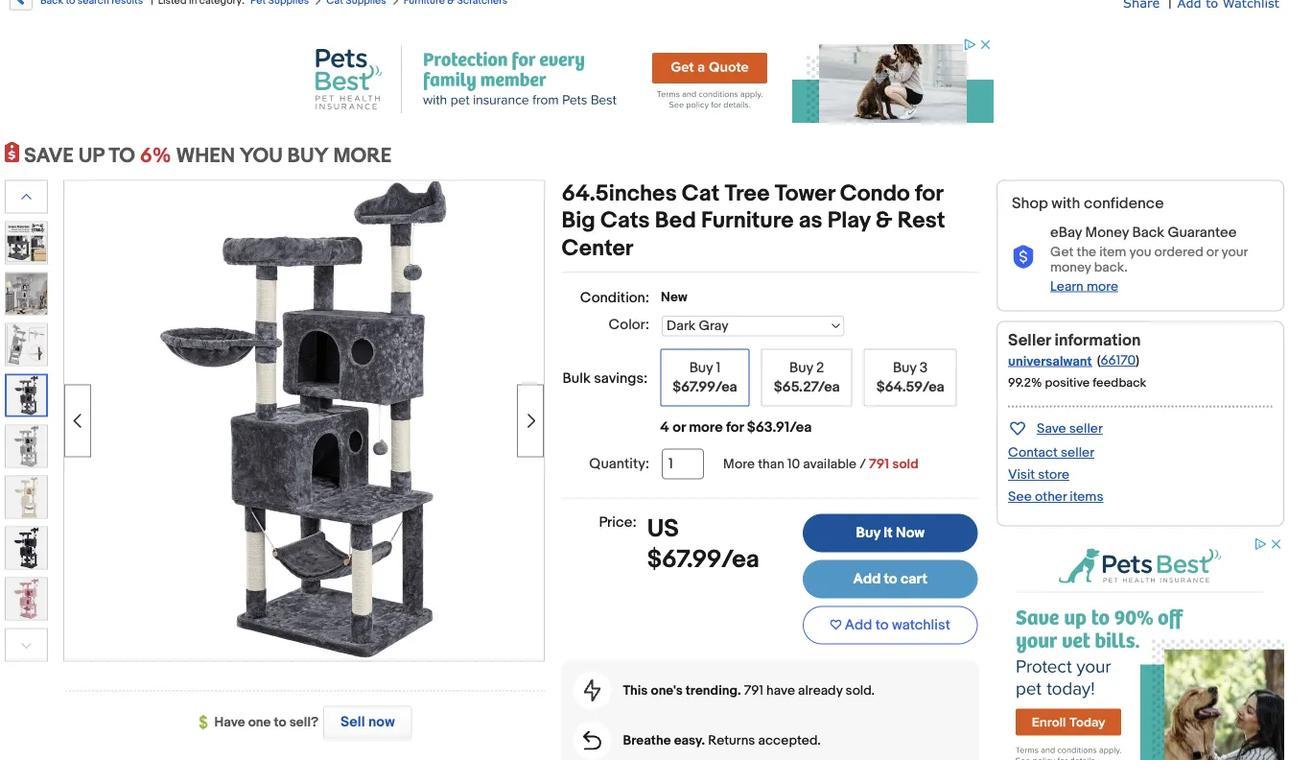 Task type: locate. For each thing, give the bounding box(es) containing it.
more
[[724, 456, 755, 472]]

shop
[[1012, 194, 1049, 213]]

2 vertical spatial with details__icon image
[[584, 731, 602, 750]]

0 vertical spatial more
[[1087, 278, 1119, 295]]

ebay
[[1051, 224, 1083, 241]]

add for add to cart
[[854, 571, 881, 588]]

already
[[799, 682, 843, 699]]

to left cart
[[884, 571, 898, 588]]

to
[[109, 143, 135, 168]]

or down guarantee
[[1207, 244, 1219, 260]]

with details__icon image left get at top right
[[1012, 245, 1035, 269]]

0 horizontal spatial or
[[673, 419, 686, 436]]

64.5inches cat tree tower condo for big cats bed furniture as play & rest center
[[562, 180, 946, 262]]

buy for buy 1
[[690, 359, 713, 377]]

0 vertical spatial with details__icon image
[[1012, 245, 1035, 269]]

dollar sign image
[[199, 715, 214, 731]]

seller inside button
[[1070, 421, 1103, 437]]

2 vertical spatial to
[[274, 714, 287, 731]]

seller down save seller
[[1061, 445, 1095, 461]]

or right 4
[[673, 419, 686, 436]]

information
[[1055, 331, 1142, 351]]

buy inside buy 2 $65.27/ea
[[790, 359, 814, 377]]

0 horizontal spatial 791
[[745, 682, 764, 699]]

$67.99/ea down 1 at the right of page
[[673, 379, 738, 396]]

sold
[[893, 456, 919, 472]]

1 vertical spatial seller
[[1061, 445, 1095, 461]]

sell now link
[[319, 706, 412, 738]]

10
[[788, 456, 800, 472]]

or
[[1207, 244, 1219, 260], [673, 419, 686, 436]]

791 right /
[[870, 456, 890, 472]]

$67.99/ea down us
[[648, 545, 760, 574]]

buy left the 2 on the top
[[790, 359, 814, 377]]

1 horizontal spatial for
[[916, 180, 943, 207]]

1 vertical spatial or
[[673, 419, 686, 436]]

$63.91/ea
[[747, 419, 812, 436]]

visit
[[1009, 467, 1036, 483]]

more right 4
[[689, 419, 723, 436]]

seller inside 'contact seller visit store see other items'
[[1061, 445, 1095, 461]]

add to cart
[[854, 571, 928, 588]]

add left cart
[[854, 571, 881, 588]]

money
[[1051, 259, 1092, 275]]

cart
[[901, 571, 928, 588]]

back.
[[1095, 259, 1128, 275]]

more
[[1087, 278, 1119, 295], [689, 419, 723, 436]]

1 vertical spatial for
[[726, 419, 744, 436]]

buy 2 $65.27/ea
[[774, 359, 840, 396]]

up
[[78, 143, 104, 168]]

0 horizontal spatial advertisement region
[[296, 36, 994, 123]]

with details__icon image
[[1012, 245, 1035, 269], [584, 679, 601, 702], [584, 731, 602, 750]]

play
[[828, 207, 871, 235]]

for right '&'
[[916, 180, 943, 207]]

0 vertical spatial to
[[884, 571, 898, 588]]

buy for buy 2
[[790, 359, 814, 377]]

1 vertical spatial 791
[[745, 682, 764, 699]]

buy left 3 at the top right
[[893, 359, 917, 377]]

seller
[[1070, 421, 1103, 437], [1061, 445, 1095, 461]]

1 horizontal spatial or
[[1207, 244, 1219, 260]]

the
[[1077, 244, 1097, 260]]

big
[[562, 207, 596, 235]]

seller right save
[[1070, 421, 1103, 437]]

for up more at right bottom
[[726, 419, 744, 436]]

buy inside buy 3 $64.59/ea
[[893, 359, 917, 377]]

condo
[[840, 180, 911, 207]]

advertisement region
[[296, 36, 994, 123], [997, 536, 1285, 760]]

contact seller link
[[1009, 445, 1095, 461]]

bed
[[655, 207, 697, 235]]

see
[[1009, 489, 1032, 505]]

seller information universalwant ( 66170 ) 99.2% positive feedback
[[1009, 331, 1147, 390]]

get
[[1051, 244, 1074, 260]]

back
[[1133, 224, 1165, 241]]

have
[[214, 714, 245, 731]]

1 vertical spatial more
[[689, 419, 723, 436]]

1 vertical spatial with details__icon image
[[584, 679, 601, 702]]

have
[[767, 682, 796, 699]]

sell now
[[341, 714, 395, 731]]

&
[[876, 207, 893, 235]]

1 vertical spatial add
[[845, 617, 873, 634]]

$64.59/ea
[[877, 379, 945, 396]]

791 left 'have'
[[745, 682, 764, 699]]

this one's trending. 791 have already sold.
[[623, 682, 875, 699]]

1 vertical spatial to
[[876, 617, 889, 634]]

visit store link
[[1009, 467, 1070, 483]]

save up to 6% when you buy more
[[24, 143, 392, 168]]

99.2%
[[1009, 375, 1043, 390]]

accepted.
[[759, 732, 821, 749]]

add
[[854, 571, 881, 588], [845, 617, 873, 634]]

to right one
[[274, 714, 287, 731]]

to inside add to cart link
[[884, 571, 898, 588]]

add inside button
[[845, 617, 873, 634]]

us
[[648, 514, 679, 544]]

see other items link
[[1009, 489, 1104, 505]]

store
[[1039, 467, 1070, 483]]

0 vertical spatial or
[[1207, 244, 1219, 260]]

more down back.
[[1087, 278, 1119, 295]]

your
[[1222, 244, 1248, 260]]

one's
[[651, 682, 683, 699]]

guarantee
[[1168, 224, 1238, 241]]

picture 7 of 12 image
[[6, 324, 47, 365]]

learn
[[1051, 278, 1084, 295]]

1 horizontal spatial more
[[1087, 278, 1119, 295]]

for inside 64.5inches cat tree tower condo for big cats bed furniture as play & rest center
[[916, 180, 943, 207]]

furniture
[[702, 207, 794, 235]]

buy
[[287, 143, 329, 168]]

add down add to cart link
[[845, 617, 873, 634]]

quantity:
[[589, 455, 650, 473]]

to
[[884, 571, 898, 588], [876, 617, 889, 634], [274, 714, 287, 731]]

picture 6 of 12 image
[[6, 273, 47, 314]]

1 vertical spatial advertisement region
[[997, 536, 1285, 760]]

0 vertical spatial 791
[[870, 456, 890, 472]]

save seller
[[1037, 421, 1103, 437]]

buy left 1 at the right of page
[[690, 359, 713, 377]]

1 vertical spatial $67.99/ea
[[648, 545, 760, 574]]

0 horizontal spatial more
[[689, 419, 723, 436]]

with details__icon image left this on the bottom
[[584, 679, 601, 702]]

buy inside the buy 1 $67.99/ea
[[690, 359, 713, 377]]

to inside add to watchlist button
[[876, 617, 889, 634]]

you
[[240, 143, 283, 168]]

to left the watchlist
[[876, 617, 889, 634]]

Quantity: text field
[[662, 449, 705, 479]]

us $67.99/ea main content
[[562, 180, 980, 760]]

0 vertical spatial add
[[854, 571, 881, 588]]

with details__icon image for price:
[[584, 731, 602, 750]]

easy.
[[674, 732, 705, 749]]

add for add to watchlist
[[845, 617, 873, 634]]

0 vertical spatial seller
[[1070, 421, 1103, 437]]

one
[[248, 714, 271, 731]]

with details__icon image left breathe
[[584, 731, 602, 750]]

4
[[661, 419, 670, 436]]

791
[[870, 456, 890, 472], [745, 682, 764, 699]]

0 vertical spatial $67.99/ea
[[673, 379, 738, 396]]

0 horizontal spatial for
[[726, 419, 744, 436]]

0 vertical spatial for
[[916, 180, 943, 207]]

1 horizontal spatial advertisement region
[[997, 536, 1285, 760]]

picture 10 of 12 image
[[6, 476, 47, 518]]



Task type: vqa. For each thing, say whether or not it's contained in the screenshot.
leftmost or
yes



Task type: describe. For each thing, give the bounding box(es) containing it.
it
[[884, 524, 893, 542]]

1
[[716, 359, 721, 377]]

than
[[758, 456, 785, 472]]

64.5inches
[[562, 180, 677, 207]]

color
[[609, 316, 646, 333]]

picture 5 of 12 image
[[6, 222, 47, 263]]

sell?
[[289, 714, 319, 731]]

cat
[[682, 180, 720, 207]]

returns
[[708, 732, 756, 749]]

save seller button
[[1009, 417, 1103, 439]]

bulk savings:
[[563, 370, 648, 387]]

universalwant
[[1009, 353, 1093, 369]]

picture 12 of 12 image
[[6, 578, 47, 619]]

as
[[799, 207, 823, 235]]

available
[[803, 456, 857, 472]]

now
[[369, 714, 395, 731]]

3
[[920, 359, 928, 377]]

when
[[176, 143, 235, 168]]

seller
[[1009, 331, 1052, 351]]

66170 link
[[1101, 353, 1137, 369]]

/
[[860, 456, 867, 472]]

now
[[896, 524, 925, 542]]

have one to sell?
[[214, 714, 319, 731]]

buy it now
[[857, 524, 925, 542]]

more inside us $67.99/ea main content
[[689, 419, 723, 436]]

center
[[562, 235, 634, 262]]

add to watchlist
[[845, 617, 951, 634]]

item
[[1100, 244, 1127, 260]]

sell
[[341, 714, 365, 731]]

with details__icon image for 64.5inches cat tree tower condo for big cats bed furniture as play & rest center
[[1012, 245, 1035, 269]]

this
[[623, 682, 648, 699]]

money
[[1086, 224, 1130, 241]]

learn more link
[[1051, 278, 1119, 295]]

more inside ebay money back guarantee get the item you ordered or your money back. learn more
[[1087, 278, 1119, 295]]

contact
[[1009, 445, 1058, 461]]

ebay money back guarantee get the item you ordered or your money back. learn more
[[1051, 224, 1248, 295]]

picture 8 of 12 image
[[7, 376, 46, 415]]

cats
[[601, 207, 650, 235]]

to for watchlist
[[876, 617, 889, 634]]

6%
[[140, 143, 171, 168]]

with
[[1052, 194, 1081, 213]]

or inside ebay money back guarantee get the item you ordered or your money back. learn more
[[1207, 244, 1219, 260]]

to for cart
[[884, 571, 898, 588]]

you
[[1130, 244, 1152, 260]]

savings:
[[594, 370, 648, 387]]

universalwant link
[[1009, 353, 1093, 369]]

picture 11 of 12 image
[[6, 527, 47, 569]]

picture 9 of 12 image
[[6, 426, 47, 467]]

buy 3 $64.59/ea
[[877, 359, 945, 396]]

more
[[333, 143, 392, 168]]

price:
[[599, 514, 637, 531]]

2
[[817, 359, 825, 377]]

shop with confidence
[[1012, 194, 1165, 213]]

sold.
[[846, 682, 875, 699]]

breathe easy. returns accepted.
[[623, 732, 821, 749]]

add to watchlist button
[[803, 606, 978, 644]]

other
[[1035, 489, 1067, 505]]

$65.27/ea
[[774, 379, 840, 396]]

confidence
[[1084, 194, 1165, 213]]

items
[[1070, 489, 1104, 505]]

(
[[1098, 353, 1101, 369]]

)
[[1137, 353, 1140, 369]]

0 vertical spatial advertisement region
[[296, 36, 994, 123]]

contact seller visit store see other items
[[1009, 445, 1104, 505]]

ordered
[[1155, 244, 1204, 260]]

tree
[[725, 180, 770, 207]]

positive
[[1045, 375, 1090, 390]]

condition:
[[580, 289, 650, 307]]

seller for contact
[[1061, 445, 1095, 461]]

64.5inches cat tree tower condo for big cats bed furniture as play & rest center - picture 8 of 12 image
[[64, 179, 544, 659]]

watchlist
[[892, 617, 951, 634]]

breathe
[[623, 732, 671, 749]]

or inside us $67.99/ea main content
[[673, 419, 686, 436]]

new
[[661, 289, 688, 305]]

seller for save
[[1070, 421, 1103, 437]]

rest
[[898, 207, 946, 235]]

more than 10 available / 791 sold
[[724, 456, 919, 472]]

1 horizontal spatial 791
[[870, 456, 890, 472]]

66170
[[1101, 353, 1137, 369]]

feedback
[[1093, 375, 1147, 390]]

4 or more for $63.91/ea
[[661, 419, 812, 436]]

buy 1 $67.99/ea
[[673, 359, 738, 396]]

us $67.99/ea
[[648, 514, 760, 574]]

buy for buy 3
[[893, 359, 917, 377]]

buy left it
[[857, 524, 881, 542]]

bulk
[[563, 370, 591, 387]]

save
[[24, 143, 74, 168]]



